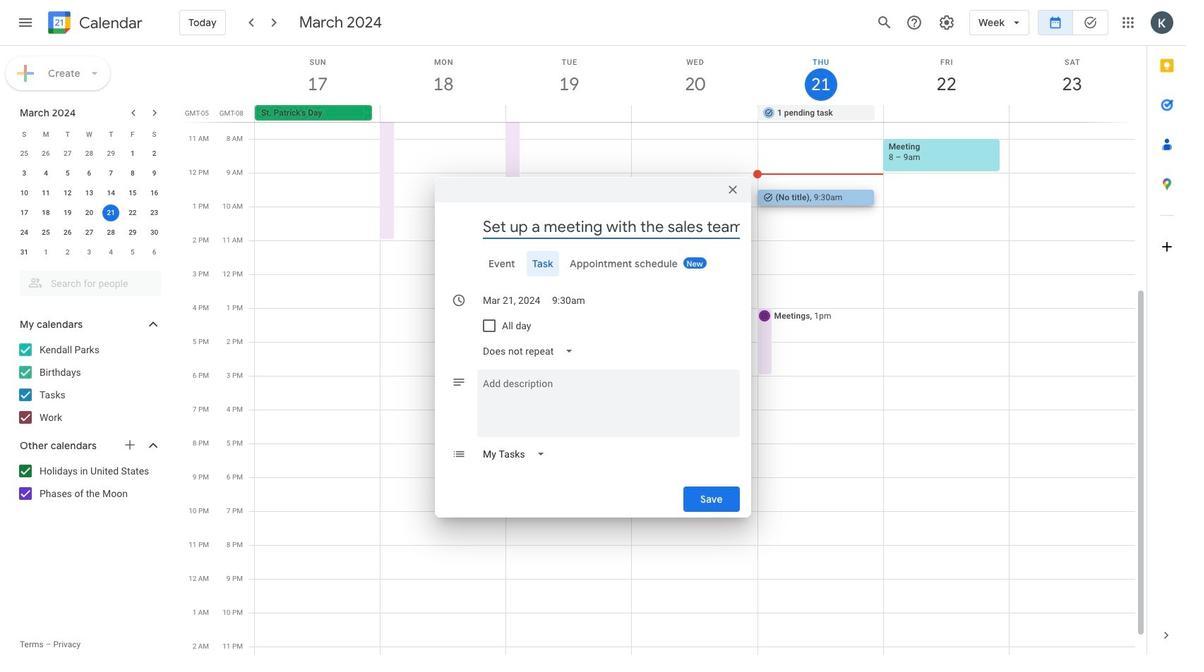 Task type: vqa. For each thing, say whether or not it's contained in the screenshot.
Use
no



Task type: describe. For each thing, give the bounding box(es) containing it.
19 element
[[59, 205, 76, 222]]

february 25 element
[[16, 145, 33, 162]]

april 6 element
[[146, 244, 163, 261]]

april 1 element
[[37, 244, 54, 261]]

17 element
[[16, 205, 33, 222]]

march 2024 grid
[[13, 124, 165, 263]]

Start time text field
[[552, 288, 585, 313]]

2 element
[[146, 145, 163, 162]]

my calendars list
[[3, 339, 175, 429]]

settings menu image
[[938, 14, 955, 31]]

9 element
[[146, 165, 163, 182]]

18 element
[[37, 205, 54, 222]]

27 element
[[81, 225, 98, 241]]

28 element
[[102, 225, 119, 241]]

29 element
[[124, 225, 141, 241]]

april 2 element
[[59, 244, 76, 261]]

12 element
[[59, 185, 76, 202]]

0 horizontal spatial tab list
[[446, 251, 740, 277]]

Start date text field
[[483, 288, 541, 313]]

april 3 element
[[81, 244, 98, 261]]

26 element
[[59, 225, 76, 241]]

13 element
[[81, 185, 98, 202]]

11 element
[[37, 185, 54, 202]]

23 element
[[146, 205, 163, 222]]



Task type: locate. For each thing, give the bounding box(es) containing it.
Search for people text field
[[28, 271, 153, 297]]

1 element
[[124, 145, 141, 162]]

heading inside calendar element
[[76, 14, 143, 31]]

16 element
[[146, 185, 163, 202]]

30 element
[[146, 225, 163, 241]]

24 element
[[16, 225, 33, 241]]

other calendars list
[[3, 460, 175, 506]]

31 element
[[16, 244, 33, 261]]

calendar element
[[45, 8, 143, 40]]

april 4 element
[[102, 244, 119, 261]]

20 element
[[81, 205, 98, 222]]

7 element
[[102, 165, 119, 182]]

None search field
[[0, 265, 175, 297]]

14 element
[[102, 185, 119, 202]]

4 element
[[37, 165, 54, 182]]

3 element
[[16, 165, 33, 182]]

february 27 element
[[59, 145, 76, 162]]

5 element
[[59, 165, 76, 182]]

tab list
[[1147, 46, 1186, 616], [446, 251, 740, 277]]

february 26 element
[[37, 145, 54, 162]]

cell
[[381, 105, 506, 122], [506, 105, 632, 122], [632, 105, 758, 122], [883, 105, 1009, 122], [1009, 105, 1135, 122], [100, 203, 122, 223]]

25 element
[[37, 225, 54, 241]]

10 element
[[16, 185, 33, 202]]

None field
[[477, 339, 585, 364], [477, 442, 556, 467], [477, 339, 585, 364], [477, 442, 556, 467]]

add other calendars image
[[123, 438, 137, 453]]

Add description text field
[[477, 376, 740, 426]]

1 horizontal spatial tab list
[[1147, 46, 1186, 616]]

main drawer image
[[17, 14, 34, 31]]

cell inside march 2024 grid
[[100, 203, 122, 223]]

february 28 element
[[81, 145, 98, 162]]

row
[[249, 105, 1147, 122], [13, 124, 165, 144], [13, 144, 165, 164], [13, 164, 165, 184], [13, 184, 165, 203], [13, 203, 165, 223], [13, 223, 165, 243], [13, 243, 165, 263]]

april 5 element
[[124, 244, 141, 261]]

heading
[[76, 14, 143, 31]]

8 element
[[124, 165, 141, 182]]

15 element
[[124, 185, 141, 202]]

6 element
[[81, 165, 98, 182]]

21, today element
[[102, 205, 119, 222]]

22 element
[[124, 205, 141, 222]]

grid
[[181, 46, 1147, 656]]

row group
[[13, 144, 165, 263]]

february 29 element
[[102, 145, 119, 162]]

Add title text field
[[483, 217, 740, 238]]

new element
[[683, 258, 707, 269]]



